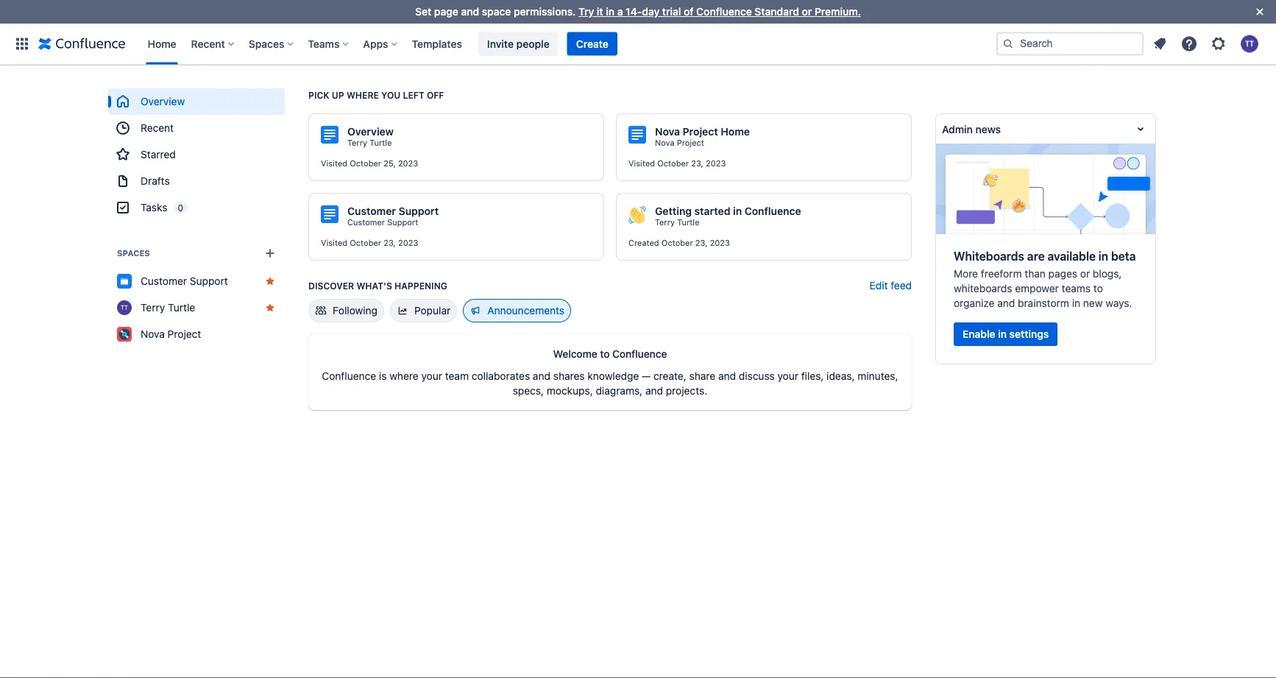 Task type: describe. For each thing, give the bounding box(es) containing it.
2023 for getting started in confluence
[[710, 238, 730, 248]]

started
[[695, 205, 731, 217]]

popular
[[415, 304, 451, 317]]

is
[[379, 370, 387, 382]]

pick
[[309, 90, 330, 100]]

empower
[[1016, 282, 1059, 294]]

and down —
[[646, 385, 663, 397]]

october for overview
[[350, 159, 381, 168]]

day
[[642, 6, 660, 18]]

in down teams
[[1073, 297, 1081, 309]]

overview link
[[108, 88, 285, 115]]

overview for overview terry turtle
[[348, 126, 394, 138]]

try it in a 14-day trial of confluence standard or premium. link
[[579, 6, 861, 18]]

ideas,
[[827, 370, 855, 382]]

templates
[[412, 38, 462, 50]]

shares
[[554, 370, 585, 382]]

admin news
[[942, 123, 1001, 135]]

you
[[381, 90, 401, 100]]

enable in settings link
[[954, 322, 1058, 346]]

specs,
[[513, 385, 544, 397]]

customer for customer support
[[141, 275, 187, 287]]

whiteboards
[[954, 282, 1013, 294]]

overview terry turtle
[[348, 126, 394, 148]]

recent link
[[108, 115, 285, 141]]

enable in settings
[[963, 328, 1049, 340]]

tasks
[[141, 201, 167, 214]]

unstar this space image for customer support
[[264, 275, 276, 287]]

discover what's happening
[[309, 281, 448, 291]]

support down 25,
[[387, 218, 418, 227]]

people
[[517, 38, 550, 50]]

teams
[[308, 38, 340, 50]]

2 vertical spatial terry
[[141, 302, 165, 314]]

created
[[629, 238, 659, 248]]

and inside the whiteboards are available in beta more freeform than pages or blogs, whiteboards empower teams to organize and brainstorm in new ways.
[[998, 297, 1016, 309]]

confluence inside getting started in confluence terry turtle
[[745, 205, 802, 217]]

apps button
[[359, 32, 403, 56]]

terry inside overview terry turtle
[[348, 138, 367, 148]]

discuss
[[739, 370, 775, 382]]

and up specs,
[[533, 370, 551, 382]]

0 horizontal spatial nova project link
[[108, 321, 285, 348]]

appswitcher icon image
[[13, 35, 31, 53]]

created october 23, 2023
[[629, 238, 730, 248]]

23, down nova project home
[[692, 159, 704, 168]]

happening
[[395, 281, 448, 291]]

page
[[434, 6, 459, 18]]

getting
[[655, 205, 692, 217]]

edit
[[870, 279, 888, 292]]

visited for terry
[[321, 159, 348, 168]]

starred
[[141, 148, 176, 161]]

pages
[[1049, 268, 1078, 280]]

off
[[427, 90, 444, 100]]

new
[[1084, 297, 1103, 309]]

1 vertical spatial customer support link
[[108, 268, 285, 295]]

up
[[332, 90, 344, 100]]

mockups,
[[547, 385, 593, 397]]

october for getting started in confluence
[[662, 238, 693, 248]]

trial
[[663, 6, 681, 18]]

of
[[684, 6, 694, 18]]

support for customer support customer support
[[399, 205, 439, 217]]

turtle inside overview terry turtle
[[370, 138, 392, 148]]

feed
[[891, 279, 912, 292]]

templates link
[[408, 32, 467, 56]]

edit feed button
[[870, 278, 912, 293]]

welcome to confluence
[[553, 348, 667, 360]]

create,
[[654, 370, 687, 382]]

news
[[976, 123, 1001, 135]]

0 vertical spatial nova project
[[655, 138, 705, 148]]

popular button
[[390, 299, 457, 322]]

1 horizontal spatial nova project link
[[655, 138, 705, 148]]

knowledge
[[588, 370, 639, 382]]

support for customer support
[[190, 275, 228, 287]]

brainstorm
[[1018, 297, 1070, 309]]

invite
[[487, 38, 514, 50]]

confluence is where your team collaborates and shares knowledge — create, share and discuss your files, ideas, minutes, specs, mockups, diagrams, and projects.
[[322, 370, 899, 397]]

drafts
[[141, 175, 170, 187]]

minutes,
[[858, 370, 899, 382]]

and right page
[[461, 6, 479, 18]]

customer for customer support customer support
[[348, 205, 396, 217]]

standard
[[755, 6, 800, 18]]

following button
[[309, 299, 384, 322]]

settings
[[1010, 328, 1049, 340]]

announcements
[[488, 304, 565, 317]]

or inside the whiteboards are available in beta more freeform than pages or blogs, whiteboards empower teams to organize and brainstorm in new ways.
[[1081, 268, 1091, 280]]

admin news button
[[937, 114, 1156, 144]]

teams button
[[304, 32, 354, 56]]

organize
[[954, 297, 995, 309]]

projects.
[[666, 385, 708, 397]]

terry turtle
[[141, 302, 195, 314]]

0 horizontal spatial turtle
[[168, 302, 195, 314]]

terry inside getting started in confluence terry turtle
[[655, 218, 675, 227]]

0 horizontal spatial recent
[[141, 122, 174, 134]]

2 your from the left
[[778, 370, 799, 382]]

invite people
[[487, 38, 550, 50]]

blogs,
[[1093, 268, 1122, 280]]

october down nova project home
[[658, 159, 689, 168]]

admin
[[942, 123, 973, 135]]

23, for customer support
[[384, 238, 396, 248]]

—
[[642, 370, 651, 382]]

whiteboards are available in beta more freeform than pages or blogs, whiteboards empower teams to organize and brainstorm in new ways.
[[954, 249, 1136, 309]]

discover
[[309, 281, 354, 291]]

Search field
[[997, 32, 1144, 56]]

starred link
[[108, 141, 285, 168]]

14-
[[626, 6, 642, 18]]

left
[[403, 90, 425, 100]]

apps
[[363, 38, 388, 50]]

1 vertical spatial spaces
[[117, 249, 150, 258]]

home link
[[143, 32, 181, 56]]

terry turtle link for terry
[[348, 138, 392, 148]]

team
[[445, 370, 469, 382]]



Task type: locate. For each thing, give the bounding box(es) containing it.
1 vertical spatial terry
[[655, 218, 675, 227]]

home inside "link"
[[148, 38, 176, 50]]

unstar this space image
[[264, 275, 276, 287], [264, 302, 276, 314]]

spaces down 'tasks'
[[117, 249, 150, 258]]

edit feed
[[870, 279, 912, 292]]

23,
[[692, 159, 704, 168], [384, 238, 396, 248], [696, 238, 708, 248]]

1 horizontal spatial where
[[390, 370, 419, 382]]

project
[[683, 126, 718, 138], [677, 138, 705, 148], [168, 328, 201, 340]]

support up the terry turtle
[[190, 275, 228, 287]]

getting started in confluence terry turtle
[[655, 205, 802, 227]]

share
[[690, 370, 716, 382]]

terry turtle link up created october 23, 2023
[[655, 217, 700, 228]]

25,
[[384, 159, 396, 168]]

0 vertical spatial visited october 23, 2023
[[629, 159, 726, 168]]

where right up
[[347, 90, 379, 100]]

following
[[333, 304, 378, 317]]

are
[[1028, 249, 1045, 263]]

nova project down nova project home
[[655, 138, 705, 148]]

where for you
[[347, 90, 379, 100]]

recent inside popup button
[[191, 38, 225, 50]]

premium.
[[815, 6, 861, 18]]

in up blogs, in the top right of the page
[[1099, 249, 1109, 263]]

2 horizontal spatial turtle
[[678, 218, 700, 227]]

in right enable
[[999, 328, 1007, 340]]

nova project down the terry turtle
[[141, 328, 201, 340]]

confluence inside confluence is where your team collaborates and shares knowledge — create, share and discuss your files, ideas, minutes, specs, mockups, diagrams, and projects.
[[322, 370, 376, 382]]

2 vertical spatial turtle
[[168, 302, 195, 314]]

visited october 23, 2023 for nova project
[[629, 159, 726, 168]]

october for customer support
[[350, 238, 381, 248]]

recent button
[[187, 32, 240, 56]]

spaces right the recent popup button
[[249, 38, 284, 50]]

notification icon image
[[1152, 35, 1169, 53]]

banner containing home
[[0, 23, 1277, 65]]

or
[[802, 6, 812, 18], [1081, 268, 1091, 280]]

1 horizontal spatial nova project
[[655, 138, 705, 148]]

available
[[1048, 249, 1096, 263]]

terry turtle link for started
[[655, 217, 700, 228]]

permissions.
[[514, 6, 576, 18]]

2 horizontal spatial terry
[[655, 218, 675, 227]]

create link
[[567, 32, 618, 56]]

and right share
[[719, 370, 736, 382]]

1 vertical spatial unstar this space image
[[264, 302, 276, 314]]

2023 right 25,
[[398, 159, 418, 168]]

0 vertical spatial where
[[347, 90, 379, 100]]

0 horizontal spatial spaces
[[117, 249, 150, 258]]

visited october 23, 2023 for customer support
[[321, 238, 418, 248]]

diagrams,
[[596, 385, 643, 397]]

global element
[[9, 23, 994, 64]]

your left team
[[421, 370, 442, 382]]

1 horizontal spatial turtle
[[370, 138, 392, 148]]

1 vertical spatial to
[[600, 348, 610, 360]]

1 horizontal spatial visited october 23, 2023
[[629, 159, 726, 168]]

customer support
[[141, 275, 228, 287]]

support inside customer support link
[[190, 275, 228, 287]]

visited down overview terry turtle
[[321, 159, 348, 168]]

settings icon image
[[1210, 35, 1228, 53]]

confluence left is
[[322, 370, 376, 382]]

ways.
[[1106, 297, 1133, 309]]

2023 down customer support customer support
[[398, 238, 418, 248]]

:wave: image
[[629, 206, 646, 224], [629, 206, 646, 224]]

visited for support
[[321, 238, 348, 248]]

2023 for overview
[[398, 159, 418, 168]]

2023
[[398, 159, 418, 168], [706, 159, 726, 168], [398, 238, 418, 248], [710, 238, 730, 248]]

what's
[[357, 281, 392, 291]]

1 vertical spatial overview
[[348, 126, 394, 138]]

nova project link up getting
[[655, 138, 705, 148]]

whiteboards
[[954, 249, 1025, 263]]

teams
[[1062, 282, 1091, 294]]

to
[[1094, 282, 1104, 294], [600, 348, 610, 360]]

in inside getting started in confluence terry turtle
[[733, 205, 742, 217]]

0 vertical spatial spaces
[[249, 38, 284, 50]]

unstar this space image for terry turtle
[[264, 302, 276, 314]]

0 horizontal spatial overview
[[141, 95, 185, 107]]

0 horizontal spatial or
[[802, 6, 812, 18]]

freeform
[[981, 268, 1022, 280]]

spaces inside spaces popup button
[[249, 38, 284, 50]]

1 vertical spatial where
[[390, 370, 419, 382]]

0 vertical spatial turtle
[[370, 138, 392, 148]]

more
[[954, 268, 979, 280]]

1 horizontal spatial to
[[1094, 282, 1104, 294]]

0 vertical spatial unstar this space image
[[264, 275, 276, 287]]

overview for overview
[[141, 95, 185, 107]]

terry down customer support at the top left
[[141, 302, 165, 314]]

0 vertical spatial terry
[[348, 138, 367, 148]]

nova project link down the terry turtle
[[108, 321, 285, 348]]

turtle down customer support at the top left
[[168, 302, 195, 314]]

0 horizontal spatial terry
[[141, 302, 165, 314]]

or up teams
[[1081, 268, 1091, 280]]

2 vertical spatial terry turtle link
[[108, 295, 285, 321]]

close image
[[1252, 3, 1269, 21]]

1 horizontal spatial spaces
[[249, 38, 284, 50]]

0 vertical spatial to
[[1094, 282, 1104, 294]]

visited up getting
[[629, 159, 655, 168]]

nova project home
[[655, 126, 750, 138]]

create
[[576, 38, 609, 50]]

search image
[[1003, 38, 1015, 50]]

1 vertical spatial recent
[[141, 122, 174, 134]]

pick up where you left off
[[309, 90, 444, 100]]

announcements button
[[463, 299, 571, 322]]

1 horizontal spatial customer support link
[[348, 217, 418, 228]]

invite people button
[[479, 32, 559, 56]]

1 vertical spatial terry turtle link
[[655, 217, 700, 228]]

2023 down getting started in confluence terry turtle
[[710, 238, 730, 248]]

home
[[148, 38, 176, 50], [721, 126, 750, 138]]

october down customer support customer support
[[350, 238, 381, 248]]

0 horizontal spatial your
[[421, 370, 442, 382]]

terry turtle link
[[348, 138, 392, 148], [655, 217, 700, 228], [108, 295, 285, 321]]

and down whiteboards
[[998, 297, 1016, 309]]

visited up discover at the top left
[[321, 238, 348, 248]]

support
[[399, 205, 439, 217], [387, 218, 418, 227], [190, 275, 228, 287]]

recent right 'home' "link"
[[191, 38, 225, 50]]

terry turtle link down customer support at the top left
[[108, 295, 285, 321]]

terry down getting
[[655, 218, 675, 227]]

help icon image
[[1181, 35, 1199, 53]]

1 vertical spatial nova project
[[141, 328, 201, 340]]

than
[[1025, 268, 1046, 280]]

visited october 25, 2023
[[321, 159, 418, 168]]

1 horizontal spatial your
[[778, 370, 799, 382]]

0 vertical spatial recent
[[191, 38, 225, 50]]

2023 down nova project home
[[706, 159, 726, 168]]

space
[[482, 6, 511, 18]]

0 horizontal spatial visited october 23, 2023
[[321, 238, 418, 248]]

customer
[[348, 205, 396, 217], [348, 218, 385, 227], [141, 275, 187, 287]]

0 horizontal spatial home
[[148, 38, 176, 50]]

turtle inside getting started in confluence terry turtle
[[678, 218, 700, 227]]

0 vertical spatial nova project link
[[655, 138, 705, 148]]

your left files,
[[778, 370, 799, 382]]

1 vertical spatial visited october 23, 2023
[[321, 238, 418, 248]]

drafts link
[[108, 168, 285, 194]]

2 horizontal spatial terry turtle link
[[655, 217, 700, 228]]

0 horizontal spatial terry turtle link
[[108, 295, 285, 321]]

0 vertical spatial terry turtle link
[[348, 138, 392, 148]]

where inside confluence is where your team collaborates and shares knowledge — create, share and discuss your files, ideas, minutes, specs, mockups, diagrams, and projects.
[[390, 370, 419, 382]]

to up "knowledge"
[[600, 348, 610, 360]]

0 horizontal spatial nova project
[[141, 328, 201, 340]]

support down visited october 25, 2023
[[399, 205, 439, 217]]

recent
[[191, 38, 225, 50], [141, 122, 174, 134]]

a
[[618, 6, 623, 18]]

or right standard at the top
[[802, 6, 812, 18]]

visited october 23, 2023 down customer support customer support
[[321, 238, 418, 248]]

terry
[[348, 138, 367, 148], [655, 218, 675, 227], [141, 302, 165, 314]]

in left a
[[606, 6, 615, 18]]

visited october 23, 2023 down nova project home
[[629, 159, 726, 168]]

0 horizontal spatial customer support link
[[108, 268, 285, 295]]

to inside the whiteboards are available in beta more freeform than pages or blogs, whiteboards empower teams to organize and brainstorm in new ways.
[[1094, 282, 1104, 294]]

0 vertical spatial overview
[[141, 95, 185, 107]]

1 vertical spatial or
[[1081, 268, 1091, 280]]

customer support link
[[348, 217, 418, 228], [108, 268, 285, 295]]

1 horizontal spatial terry turtle link
[[348, 138, 392, 148]]

customer support link up the terry turtle
[[108, 268, 285, 295]]

it
[[597, 6, 603, 18]]

1 vertical spatial turtle
[[678, 218, 700, 227]]

23, for getting started in confluence
[[696, 238, 708, 248]]

1 horizontal spatial or
[[1081, 268, 1091, 280]]

0
[[178, 202, 183, 213]]

overview inside group
[[141, 95, 185, 107]]

confluence right "started"
[[745, 205, 802, 217]]

23, down customer support customer support
[[384, 238, 396, 248]]

enable
[[963, 328, 996, 340]]

october left 25,
[[350, 159, 381, 168]]

recent up starred
[[141, 122, 174, 134]]

try
[[579, 6, 594, 18]]

turtle down getting
[[678, 218, 700, 227]]

spaces button
[[244, 32, 299, 56]]

turtle up 25,
[[370, 138, 392, 148]]

0 horizontal spatial to
[[600, 348, 610, 360]]

your profile and preferences image
[[1241, 35, 1259, 53]]

0 vertical spatial home
[[148, 38, 176, 50]]

in
[[606, 6, 615, 18], [733, 205, 742, 217], [1099, 249, 1109, 263], [1073, 297, 1081, 309], [999, 328, 1007, 340]]

where
[[347, 90, 379, 100], [390, 370, 419, 382]]

terry turtle link up visited october 25, 2023
[[348, 138, 392, 148]]

collaborates
[[472, 370, 530, 382]]

visited october 23, 2023
[[629, 159, 726, 168], [321, 238, 418, 248]]

where for your
[[390, 370, 419, 382]]

customer support link down 25,
[[348, 217, 418, 228]]

2023 for customer support
[[398, 238, 418, 248]]

group containing overview
[[108, 88, 285, 221]]

0 vertical spatial customer support link
[[348, 217, 418, 228]]

1 horizontal spatial terry
[[348, 138, 367, 148]]

1 horizontal spatial recent
[[191, 38, 225, 50]]

october down getting
[[662, 238, 693, 248]]

overview up visited october 25, 2023
[[348, 126, 394, 138]]

turtle
[[370, 138, 392, 148], [678, 218, 700, 227], [168, 302, 195, 314]]

group
[[108, 88, 285, 221]]

confluence right of
[[697, 6, 752, 18]]

to up new
[[1094, 282, 1104, 294]]

banner
[[0, 23, 1277, 65]]

1 horizontal spatial overview
[[348, 126, 394, 138]]

confluence image
[[38, 35, 126, 53], [38, 35, 126, 53]]

1 vertical spatial home
[[721, 126, 750, 138]]

terry up visited october 25, 2023
[[348, 138, 367, 148]]

in right "started"
[[733, 205, 742, 217]]

create a space image
[[261, 244, 279, 262]]

customer support customer support
[[348, 205, 439, 227]]

nova project
[[655, 138, 705, 148], [141, 328, 201, 340]]

spaces
[[249, 38, 284, 50], [117, 249, 150, 258]]

1 vertical spatial nova project link
[[108, 321, 285, 348]]

0 horizontal spatial where
[[347, 90, 379, 100]]

where right is
[[390, 370, 419, 382]]

files,
[[802, 370, 824, 382]]

0 vertical spatial or
[[802, 6, 812, 18]]

set
[[415, 6, 432, 18]]

23, down "started"
[[696, 238, 708, 248]]

1 your from the left
[[421, 370, 442, 382]]

1 unstar this space image from the top
[[264, 275, 276, 287]]

2 unstar this space image from the top
[[264, 302, 276, 314]]

confluence up —
[[613, 348, 667, 360]]

beta
[[1112, 249, 1136, 263]]

set page and space permissions. try it in a 14-day trial of confluence standard or premium.
[[415, 6, 861, 18]]

overview up recent link
[[141, 95, 185, 107]]

1 horizontal spatial home
[[721, 126, 750, 138]]

unstar this space image inside customer support link
[[264, 275, 276, 287]]



Task type: vqa. For each thing, say whether or not it's contained in the screenshot.
more image
no



